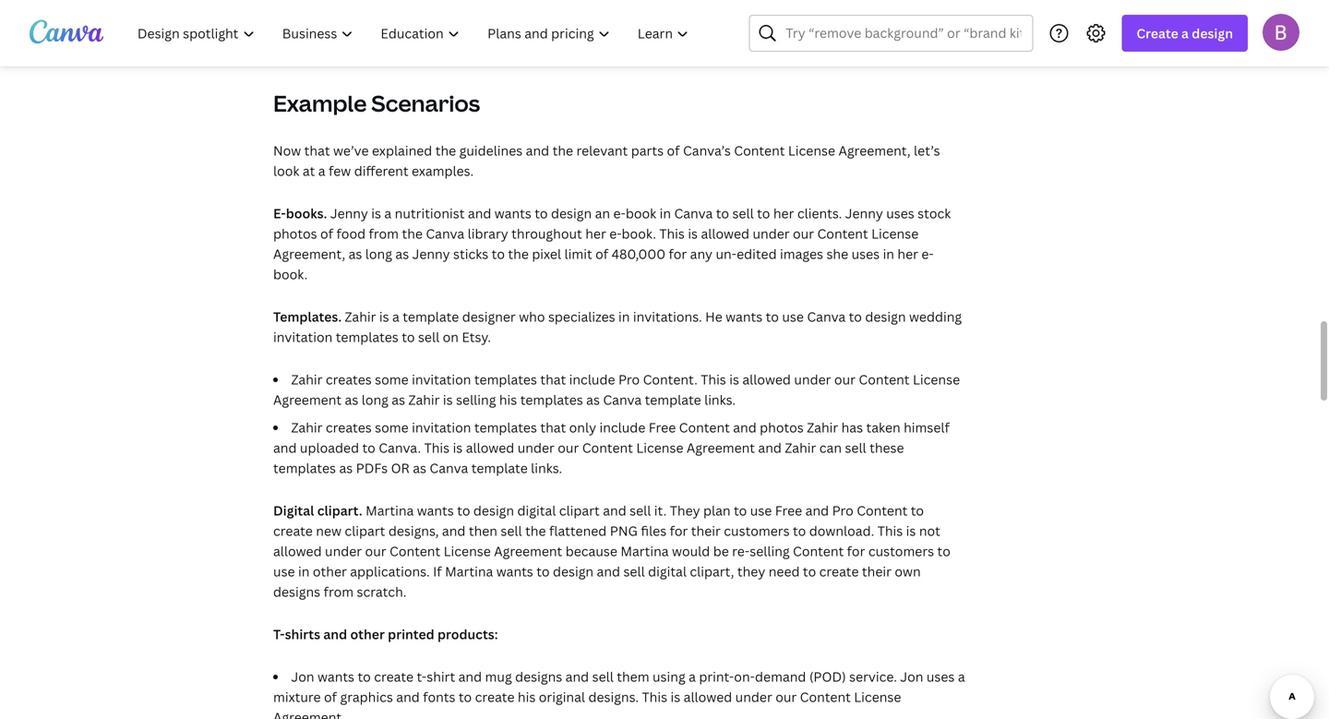 Task type: describe. For each thing, give the bounding box(es) containing it.
2 horizontal spatial martina
[[621, 542, 669, 560]]

has
[[841, 419, 863, 436]]

to right fonts
[[459, 688, 472, 706]]

that for zahir
[[540, 371, 566, 388]]

the up examples.
[[435, 142, 456, 159]]

books.
[[286, 204, 327, 222]]

specializes
[[548, 308, 615, 325]]

now that we've explained the guidelines and the relevant parts of canva's content license agreement, let's look at a few different examples.
[[273, 142, 940, 180]]

un-
[[716, 245, 737, 263]]

e-
[[273, 204, 286, 222]]

different
[[354, 162, 408, 180]]

0 vertical spatial digital
[[517, 502, 556, 519]]

free inside zahir creates some invitation templates that only include free content and photos zahir has taken himself and uploaded to canva. this is allowed under our content license agreement and zahir can sell these templates as pdfs or as canva template links.
[[649, 419, 676, 436]]

as up only
[[586, 391, 600, 408]]

taken
[[866, 419, 901, 436]]

of right limit
[[595, 245, 608, 263]]

the inside 'martina wants to design digital clipart and sell it. they plan to use free and pro content to create new clipart designs, and then sell the flattened png files for their customers to download. this is not allowed under our content license agreement because martina would be re-selling content for customers to use in other applications. if martina wants to design and sell digital clipart, they need to create their own designs from scratch.'
[[525, 522, 546, 539]]

would
[[672, 542, 710, 560]]

because
[[566, 542, 617, 560]]

pixel
[[532, 245, 561, 263]]

martina wants to design digital clipart and sell it. they plan to use free and pro content to create new clipart designs, and then sell the flattened png files for their customers to download. this is not allowed under our content license agreement because martina would be re-selling content for customers to use in other applications. if martina wants to design and sell digital clipart, they need to create their own designs from scratch.
[[273, 502, 951, 600]]

t-
[[417, 668, 427, 685]]

or
[[391, 459, 410, 477]]

book
[[626, 204, 656, 222]]

to up throughout
[[535, 204, 548, 222]]

scenarios
[[371, 88, 480, 118]]

example scenarios
[[273, 88, 480, 118]]

canva down nutritionist
[[426, 225, 464, 242]]

to down not at the bottom right of page
[[937, 542, 951, 560]]

allowed inside jenny is a nutritionist and wants to design an e-book in canva to sell to her clients. jenny uses stock photos of food from the canva library throughout her e-book. this is allowed under our content license agreement, as long as jenny sticks to the pixel limit of 480,000 for any un-edited images she uses in her e- book.
[[701, 225, 750, 242]]

throughout
[[511, 225, 582, 242]]

uses inside jon wants to create t-shirt and mug designs and sell them using a print-on-demand (pod) service. jon uses a mixture of graphics and fonts to create his original designs. this is allowed under our content license agreement.
[[927, 668, 955, 685]]

them
[[617, 668, 649, 685]]

1 horizontal spatial jenny
[[412, 245, 450, 263]]

templates down etsy.
[[474, 371, 537, 388]]

mixture
[[273, 688, 321, 706]]

0 vertical spatial uses
[[886, 204, 914, 222]]

and inside jenny is a nutritionist and wants to design an e-book in canva to sell to her clients. jenny uses stock photos of food from the canva library throughout her e-book. this is allowed under our content license agreement, as long as jenny sticks to the pixel limit of 480,000 for any un-edited images she uses in her e- book.
[[468, 204, 491, 222]]

etsy.
[[462, 328, 491, 346]]

photos inside jenny is a nutritionist and wants to design an e-book in canva to sell to her clients. jenny uses stock photos of food from the canva library throughout her e-book. this is allowed under our content license agreement, as long as jenny sticks to the pixel limit of 480,000 for any un-edited images she uses in her e- book.
[[273, 225, 317, 242]]

that for this
[[540, 419, 566, 436]]

agreement inside zahir creates some invitation templates that only include free content and photos zahir has taken himself and uploaded to canva. this is allowed under our content license agreement and zahir can sell these templates as pdfs or as canva template links.
[[687, 439, 755, 456]]

license inside 'now that we've explained the guidelines and the relevant parts of canva's content license agreement, let's look at a few different examples.'
[[788, 142, 835, 159]]

our inside zahir creates some invitation templates that include pro content. this is allowed under our content license agreement as long as zahir is selling his templates as canva template links.
[[834, 371, 856, 388]]

files
[[641, 522, 667, 539]]

nutritionist
[[395, 204, 465, 222]]

on-
[[734, 668, 755, 685]]

zahir creates some invitation templates that only include free content and photos zahir has taken himself and uploaded to canva. this is allowed under our content license agreement and zahir can sell these templates as pdfs or as canva template links.
[[273, 419, 950, 477]]

edited
[[737, 245, 777, 263]]

digital
[[273, 502, 314, 519]]

canva inside zahir creates some invitation templates that only include free content and photos zahir has taken himself and uploaded to canva. this is allowed under our content license agreement and zahir can sell these templates as pdfs or as canva template links.
[[430, 459, 468, 477]]

wants inside jon wants to create t-shirt and mug designs and sell them using a print-on-demand (pod) service. jon uses a mixture of graphics and fonts to create his original designs. this is allowed under our content license agreement.
[[318, 668, 354, 685]]

is down on
[[443, 391, 453, 408]]

to left 'wedding'
[[849, 308, 862, 325]]

0 vertical spatial e-
[[613, 204, 626, 222]]

template inside zahir creates some invitation templates that include pro content. this is allowed under our content license agreement as long as zahir is selling his templates as canva template links.
[[645, 391, 701, 408]]

content down download.
[[793, 542, 844, 560]]

under inside zahir creates some invitation templates that include pro content. this is allowed under our content license agreement as long as zahir is selling his templates as canva template links.
[[794, 371, 831, 388]]

create
[[1137, 24, 1178, 42]]

if
[[433, 563, 442, 580]]

explained
[[372, 142, 432, 159]]

long inside jenny is a nutritionist and wants to design an e-book in canva to sell to her clients. jenny uses stock photos of food from the canva library throughout her e-book. this is allowed under our content license agreement, as long as jenny sticks to the pixel limit of 480,000 for any un-edited images she uses in her e- book.
[[365, 245, 392, 263]]

0 horizontal spatial book.
[[273, 265, 308, 283]]

in inside 'martina wants to design digital clipart and sell it. they plan to use free and pro content to create new clipart designs, and then sell the flattened png files for their customers to download. this is not allowed under our content license agreement because martina would be re-selling content for customers to use in other applications. if martina wants to design and sell digital clipart, they need to create their own designs from scratch.'
[[298, 563, 310, 580]]

png
[[610, 522, 638, 539]]

selling inside 'martina wants to design digital clipart and sell it. they plan to use free and pro content to create new clipart designs, and then sell the flattened png files for their customers to download. this is not allowed under our content license agreement because martina would be re-selling content for customers to use in other applications. if martina wants to design and sell digital clipart, they need to create their own designs from scratch.'
[[750, 542, 790, 560]]

t-
[[273, 625, 285, 643]]

zahir up uploaded
[[291, 419, 323, 436]]

in right she
[[883, 245, 894, 263]]

0 horizontal spatial jenny
[[330, 204, 368, 222]]

our inside zahir creates some invitation templates that only include free content and photos zahir has taken himself and uploaded to canva. this is allowed under our content license agreement and zahir can sell these templates as pdfs or as canva template links.
[[558, 439, 579, 456]]

clients.
[[797, 204, 842, 222]]

for inside jenny is a nutritionist and wants to design an e-book in canva to sell to her clients. jenny uses stock photos of food from the canva library throughout her e-book. this is allowed under our content license agreement, as long as jenny sticks to the pixel limit of 480,000 for any un-edited images she uses in her e- book.
[[669, 245, 687, 263]]

allowed inside zahir creates some invitation templates that only include free content and photos zahir has taken himself and uploaded to canva. this is allowed under our content license agreement and zahir can sell these templates as pdfs or as canva template links.
[[466, 439, 514, 456]]

include inside zahir creates some invitation templates that include pro content. this is allowed under our content license agreement as long as zahir is selling his templates as canva template links.
[[569, 371, 615, 388]]

as up uploaded
[[345, 391, 358, 408]]

our inside jenny is a nutritionist and wants to design an e-book in canva to sell to her clients. jenny uses stock photos of food from the canva library throughout her e-book. this is allowed under our content license agreement, as long as jenny sticks to the pixel limit of 480,000 for any un-edited images she uses in her e- book.
[[793, 225, 814, 242]]

template inside zahir creates some invitation templates that only include free content and photos zahir has taken himself and uploaded to canva. this is allowed under our content license agreement and zahir can sell these templates as pdfs or as canva template links.
[[471, 459, 528, 477]]

zahir left 'can'
[[785, 439, 816, 456]]

zahir down 'templates.'
[[291, 371, 323, 388]]

who
[[519, 308, 545, 325]]

graphics
[[340, 688, 393, 706]]

invitation inside the zahir is a template designer who specializes in invitations. he wants to use canva to design wedding invitation templates to sell on etsy.
[[273, 328, 333, 346]]

template inside the zahir is a template designer who specializes in invitations. he wants to use canva to design wedding invitation templates to sell on etsy.
[[403, 308, 459, 325]]

is right content.
[[729, 371, 739, 388]]

e-books.
[[273, 204, 327, 222]]

bob builder image
[[1263, 14, 1300, 51]]

our inside jon wants to create t-shirt and mug designs and sell them using a print-on-demand (pod) service. jon uses a mixture of graphics and fonts to create his original designs. this is allowed under our content license agreement.
[[776, 688, 797, 706]]

mug
[[485, 668, 512, 685]]

she
[[827, 245, 848, 263]]

2 horizontal spatial her
[[898, 245, 918, 263]]

to up edited
[[757, 204, 770, 222]]

designs inside jon wants to create t-shirt and mug designs and sell them using a print-on-demand (pod) service. jon uses a mixture of graphics and fonts to create his original designs. this is allowed under our content license agreement.
[[515, 668, 562, 685]]

0 vertical spatial book.
[[622, 225, 656, 242]]

to right he on the right of page
[[766, 308, 779, 325]]

few
[[329, 162, 351, 180]]

create a design button
[[1122, 15, 1248, 52]]

design inside "dropdown button"
[[1192, 24, 1233, 42]]

under inside jon wants to create t-shirt and mug designs and sell them using a print-on-demand (pod) service. jon uses a mixture of graphics and fonts to create his original designs. this is allowed under our content license agreement.
[[735, 688, 772, 706]]

as up canva. at bottom
[[392, 391, 405, 408]]

relevant
[[576, 142, 628, 159]]

selling inside zahir creates some invitation templates that include pro content. this is allowed under our content license agreement as long as zahir is selling his templates as canva template links.
[[456, 391, 496, 408]]

print-
[[699, 668, 734, 685]]

shirt
[[427, 668, 455, 685]]

links. inside zahir creates some invitation templates that only include free content and photos zahir has taken himself and uploaded to canva. this is allowed under our content license agreement and zahir can sell these templates as pdfs or as canva template links.
[[531, 459, 562, 477]]

the left the relevant
[[552, 142, 573, 159]]

1 vertical spatial her
[[585, 225, 606, 242]]

create down download.
[[819, 563, 859, 580]]

create a design
[[1137, 24, 1233, 42]]

2 horizontal spatial jenny
[[845, 204, 883, 222]]

service.
[[849, 668, 897, 685]]

original
[[539, 688, 585, 706]]

free inside 'martina wants to design digital clipart and sell it. they plan to use free and pro content to create new clipart designs, and then sell the flattened png files for their customers to download. this is not allowed under our content license agreement because martina would be re-selling content for customers to use in other applications. if martina wants to design and sell digital clipart, they need to create their own designs from scratch.'
[[775, 502, 802, 519]]

it.
[[654, 502, 667, 519]]

license inside 'martina wants to design digital clipart and sell it. they plan to use free and pro content to create new clipart designs, and then sell the flattened png files for their customers to download. this is not allowed under our content license agreement because martina would be re-selling content for customers to use in other applications. if martina wants to design and sell digital clipart, they need to create their own designs from scratch.'
[[444, 542, 491, 560]]

that inside 'now that we've explained the guidelines and the relevant parts of canva's content license agreement, let's look at a few different examples.'
[[304, 142, 330, 159]]

use for free
[[750, 502, 772, 519]]

library
[[468, 225, 508, 242]]

of left food
[[320, 225, 333, 242]]

agreement, inside jenny is a nutritionist and wants to design an e-book in canva to sell to her clients. jenny uses stock photos of food from the canva library throughout her e-book. this is allowed under our content license agreement, as long as jenny sticks to the pixel limit of 480,000 for any un-edited images she uses in her e- book.
[[273, 245, 345, 263]]

agreement inside zahir creates some invitation templates that include pro content. this is allowed under our content license agreement as long as zahir is selling his templates as canva template links.
[[273, 391, 342, 408]]

as right the or in the left bottom of the page
[[413, 459, 426, 477]]

in right book
[[660, 204, 671, 222]]

sell inside jenny is a nutritionist and wants to design an e-book in canva to sell to her clients. jenny uses stock photos of food from the canva library throughout her e-book. this is allowed under our content license agreement, as long as jenny sticks to the pixel limit of 480,000 for any un-edited images she uses in her e- book.
[[732, 204, 754, 222]]

0 horizontal spatial their
[[691, 522, 721, 539]]

content inside jon wants to create t-shirt and mug designs and sell them using a print-on-demand (pod) service. jon uses a mixture of graphics and fonts to create his original designs. this is allowed under our content license agreement.
[[800, 688, 851, 706]]

links. inside zahir creates some invitation templates that include pro content. this is allowed under our content license agreement as long as zahir is selling his templates as canva template links.
[[704, 391, 736, 408]]

2 vertical spatial e-
[[922, 245, 934, 263]]

content inside zahir creates some invitation templates that include pro content. this is allowed under our content license agreement as long as zahir is selling his templates as canva template links.
[[859, 371, 910, 388]]

plan
[[703, 502, 731, 519]]

they
[[670, 502, 700, 519]]

t-shirts and other printed products:
[[273, 625, 498, 643]]

himself
[[904, 419, 950, 436]]

download.
[[809, 522, 874, 539]]

to up graphics
[[358, 668, 371, 685]]

canva's
[[683, 142, 731, 159]]

fonts
[[423, 688, 455, 706]]

1 vertical spatial for
[[670, 522, 688, 539]]

an
[[595, 204, 610, 222]]

2 vertical spatial for
[[847, 542, 865, 560]]

on
[[443, 328, 459, 346]]

to up not at the bottom right of page
[[911, 502, 924, 519]]

wedding
[[909, 308, 962, 325]]

is inside 'martina wants to design digital clipart and sell it. they plan to use free and pro content to create new clipart designs, and then sell the flattened png files for their customers to download. this is not allowed under our content license agreement because martina would be re-selling content for customers to use in other applications. if martina wants to design and sell digital clipart, they need to create their own designs from scratch.'
[[906, 522, 916, 539]]

jon wants to create t-shirt and mug designs and sell them using a print-on-demand (pod) service. jon uses a mixture of graphics and fonts to create his original designs. this is allowed under our content license agreement.
[[273, 668, 965, 719]]

products:
[[438, 625, 498, 643]]

zahir up canva. at bottom
[[408, 391, 440, 408]]

some for as
[[375, 371, 409, 388]]

templates left only
[[474, 419, 537, 436]]

the left pixel
[[508, 245, 529, 263]]

example
[[273, 88, 367, 118]]

a inside jenny is a nutritionist and wants to design an e-book in canva to sell to her clients. jenny uses stock photos of food from the canva library throughout her e-book. this is allowed under our content license agreement, as long as jenny sticks to the pixel limit of 480,000 for any un-edited images she uses in her e- book.
[[384, 204, 392, 222]]

license inside jenny is a nutritionist and wants to design an e-book in canva to sell to her clients. jenny uses stock photos of food from the canva library throughout her e-book. this is allowed under our content license agreement, as long as jenny sticks to the pixel limit of 480,000 for any un-edited images she uses in her e- book.
[[871, 225, 919, 242]]

not
[[919, 522, 940, 539]]

to right "need"
[[803, 563, 816, 580]]

to up then
[[457, 502, 470, 519]]

parts
[[631, 142, 664, 159]]

designs,
[[388, 522, 439, 539]]

our inside 'martina wants to design digital clipart and sell it. they plan to use free and pro content to create new clipart designs, and then sell the flattened png files for their customers to download. this is not allowed under our content license agreement because martina would be re-selling content for customers to use in other applications. if martina wants to design and sell digital clipart, they need to create their own designs from scratch.'
[[365, 542, 386, 560]]

clipart.
[[317, 502, 362, 519]]

0 vertical spatial clipart
[[559, 502, 600, 519]]

designs.
[[588, 688, 639, 706]]

from inside jenny is a nutritionist and wants to design an e-book in canva to sell to her clients. jenny uses stock photos of food from the canva library throughout her e-book. this is allowed under our content license agreement, as long as jenny sticks to the pixel limit of 480,000 for any un-edited images she uses in her e- book.
[[369, 225, 399, 242]]

wants up designs,
[[417, 502, 454, 519]]

a inside "dropdown button"
[[1181, 24, 1189, 42]]

re-
[[732, 542, 750, 560]]

designer
[[462, 308, 516, 325]]

license inside zahir creates some invitation templates that include pro content. this is allowed under our content license agreement as long as zahir is selling his templates as canva template links.
[[913, 371, 960, 388]]

to up 'un-'
[[716, 204, 729, 222]]

allowed inside zahir creates some invitation templates that include pro content. this is allowed under our content license agreement as long as zahir is selling his templates as canva template links.
[[742, 371, 791, 388]]

shirts
[[285, 625, 320, 643]]

to down 'library'
[[492, 245, 505, 263]]

this inside 'martina wants to design digital clipart and sell it. they plan to use free and pro content to create new clipart designs, and then sell the flattened png files for their customers to download. this is not allowed under our content license agreement because martina would be re-selling content for customers to use in other applications. if martina wants to design and sell digital clipart, they need to create their own designs from scratch.'
[[877, 522, 903, 539]]

creates for as
[[326, 371, 372, 388]]

this inside jon wants to create t-shirt and mug designs and sell them using a print-on-demand (pod) service. jon uses a mixture of graphics and fonts to create his original designs. this is allowed under our content license agreement.
[[642, 688, 667, 706]]

jenny is a nutritionist and wants to design an e-book in canva to sell to her clients. jenny uses stock photos of food from the canva library throughout her e-book. this is allowed under our content license agreement, as long as jenny sticks to the pixel limit of 480,000 for any un-edited images she uses in her e- book.
[[273, 204, 951, 283]]

his inside zahir creates some invitation templates that include pro content. this is allowed under our content license agreement as long as zahir is selling his templates as canva template links.
[[499, 391, 517, 408]]

content inside 'now that we've explained the guidelines and the relevant parts of canva's content license agreement, let's look at a few different examples.'
[[734, 142, 785, 159]]

stock
[[918, 204, 951, 222]]

canva up any on the top of the page
[[674, 204, 713, 222]]

look
[[273, 162, 299, 180]]

content down designs,
[[390, 542, 440, 560]]

create down mug
[[475, 688, 515, 706]]

2 jon from the left
[[900, 668, 923, 685]]

sell left the "it."
[[630, 502, 651, 519]]

zahir creates some invitation templates that include pro content. this is allowed under our content license agreement as long as zahir is selling his templates as canva template links.
[[273, 371, 960, 408]]

to left on
[[402, 328, 415, 346]]

own
[[895, 563, 921, 580]]



Task type: locate. For each thing, give the bounding box(es) containing it.
license up himself
[[913, 371, 960, 388]]

uploaded
[[300, 439, 359, 456]]

designs
[[273, 583, 320, 600], [515, 668, 562, 685]]

martina
[[366, 502, 414, 519], [621, 542, 669, 560], [445, 563, 493, 580]]

1 horizontal spatial from
[[369, 225, 399, 242]]

1 vertical spatial his
[[518, 688, 536, 706]]

1 vertical spatial pro
[[832, 502, 854, 519]]

a left nutritionist
[[384, 204, 392, 222]]

1 some from the top
[[375, 371, 409, 388]]

demand
[[755, 668, 806, 685]]

0 vertical spatial agreement
[[273, 391, 342, 408]]

photos down e-books. at top left
[[273, 225, 317, 242]]

designs inside 'martina wants to design digital clipart and sell it. they plan to use free and pro content to create new clipart designs, and then sell the flattened png files for their customers to download. this is not allowed under our content license agreement because martina would be re-selling content for customers to use in other applications. if martina wants to design and sell digital clipart, they need to create their own designs from scratch.'
[[273, 583, 320, 600]]

customers up own
[[868, 542, 934, 560]]

1 horizontal spatial jon
[[900, 668, 923, 685]]

other left the printed
[[350, 625, 385, 643]]

1 vertical spatial include
[[599, 419, 646, 436]]

0 horizontal spatial customers
[[724, 522, 790, 539]]

1 vertical spatial other
[[350, 625, 385, 643]]

this
[[659, 225, 685, 242], [701, 371, 726, 388], [424, 439, 450, 456], [877, 522, 903, 539], [642, 688, 667, 706]]

1 vertical spatial e-
[[609, 225, 622, 242]]

content up download.
[[857, 502, 908, 519]]

creates inside zahir creates some invitation templates that only include free content and photos zahir has taken himself and uploaded to canva. this is allowed under our content license agreement and zahir can sell these templates as pdfs or as canva template links.
[[326, 419, 372, 436]]

templates.
[[273, 308, 345, 325]]

uses right she
[[852, 245, 880, 263]]

e-
[[613, 204, 626, 222], [609, 225, 622, 242], [922, 245, 934, 263]]

is
[[371, 204, 381, 222], [688, 225, 698, 242], [379, 308, 389, 325], [729, 371, 739, 388], [443, 391, 453, 408], [453, 439, 463, 456], [906, 522, 916, 539], [671, 688, 680, 706]]

to
[[535, 204, 548, 222], [716, 204, 729, 222], [757, 204, 770, 222], [492, 245, 505, 263], [766, 308, 779, 325], [849, 308, 862, 325], [402, 328, 415, 346], [362, 439, 375, 456], [457, 502, 470, 519], [734, 502, 747, 519], [911, 502, 924, 519], [793, 522, 806, 539], [937, 542, 951, 560], [536, 563, 550, 580], [803, 563, 816, 580], [358, 668, 371, 685], [459, 688, 472, 706]]

1 vertical spatial invitation
[[412, 371, 471, 388]]

1 vertical spatial creates
[[326, 419, 372, 436]]

some inside zahir creates some invitation templates that include pro content. this is allowed under our content license agreement as long as zahir is selling his templates as canva template links.
[[375, 371, 409, 388]]

design up then
[[473, 502, 514, 519]]

in inside the zahir is a template designer who specializes in invitations. he wants to use canva to design wedding invitation templates to sell on etsy.
[[618, 308, 630, 325]]

to up the pdfs
[[362, 439, 375, 456]]

design down "because"
[[553, 563, 594, 580]]

e- right an
[[613, 204, 626, 222]]

0 horizontal spatial from
[[324, 583, 354, 600]]

1 vertical spatial free
[[775, 502, 802, 519]]

0 vertical spatial customers
[[724, 522, 790, 539]]

1 horizontal spatial their
[[862, 563, 892, 580]]

pro inside 'martina wants to design digital clipart and sell it. they plan to use free and pro content to create new clipart designs, and then sell the flattened png files for their customers to download. this is not allowed under our content license agreement because martina would be re-selling content for customers to use in other applications. if martina wants to design and sell digital clipart, they need to create their own designs from scratch.'
[[832, 502, 854, 519]]

from inside 'martina wants to design digital clipart and sell it. they plan to use free and pro content to create new clipart designs, and then sell the flattened png files for their customers to download. this is not allowed under our content license agreement because martina would be re-selling content for customers to use in other applications. if martina wants to design and sell digital clipart, they need to create their own designs from scratch.'
[[324, 583, 354, 600]]

be
[[713, 542, 729, 560]]

0 vertical spatial for
[[669, 245, 687, 263]]

is inside jon wants to create t-shirt and mug designs and sell them using a print-on-demand (pod) service. jon uses a mixture of graphics and fonts to create his original designs. this is allowed under our content license agreement.
[[671, 688, 680, 706]]

sell
[[732, 204, 754, 222], [418, 328, 440, 346], [845, 439, 866, 456], [630, 502, 651, 519], [501, 522, 522, 539], [623, 563, 645, 580], [592, 668, 614, 685]]

content right canva's
[[734, 142, 785, 159]]

sell up designs.
[[592, 668, 614, 685]]

our
[[793, 225, 814, 242], [834, 371, 856, 388], [558, 439, 579, 456], [365, 542, 386, 560], [776, 688, 797, 706]]

sell down png
[[623, 563, 645, 580]]

invitation for to
[[412, 419, 471, 436]]

2 horizontal spatial uses
[[927, 668, 955, 685]]

1 horizontal spatial designs
[[515, 668, 562, 685]]

allowed
[[701, 225, 750, 242], [742, 371, 791, 388], [466, 439, 514, 456], [273, 542, 322, 560], [684, 688, 732, 706]]

her down an
[[585, 225, 606, 242]]

her left clients. at the top of the page
[[773, 204, 794, 222]]

1 vertical spatial clipart
[[345, 522, 385, 539]]

a inside the zahir is a template designer who specializes in invitations. he wants to use canva to design wedding invitation templates to sell on etsy.
[[392, 308, 400, 325]]

0 vertical spatial other
[[313, 563, 347, 580]]

as down nutritionist
[[395, 245, 409, 263]]

0 vertical spatial free
[[649, 419, 676, 436]]

of inside 'now that we've explained the guidelines and the relevant parts of canva's content license agreement, let's look at a few different examples.'
[[667, 142, 680, 159]]

invitation inside zahir creates some invitation templates that only include free content and photos zahir has taken himself and uploaded to canva. this is allowed under our content license agreement and zahir can sell these templates as pdfs or as canva template links.
[[412, 419, 471, 436]]

1 vertical spatial customers
[[868, 542, 934, 560]]

to down 'flattened'
[[536, 563, 550, 580]]

0 horizontal spatial free
[[649, 419, 676, 436]]

food
[[336, 225, 366, 242]]

0 horizontal spatial agreement,
[[273, 245, 345, 263]]

sell right then
[[501, 522, 522, 539]]

invitation up canva. at bottom
[[412, 419, 471, 436]]

2 vertical spatial invitation
[[412, 419, 471, 436]]

2 vertical spatial her
[[898, 245, 918, 263]]

license inside zahir creates some invitation templates that only include free content and photos zahir has taken himself and uploaded to canva. this is allowed under our content license agreement and zahir can sell these templates as pdfs or as canva template links.
[[636, 439, 683, 456]]

that inside zahir creates some invitation templates that only include free content and photos zahir has taken himself and uploaded to canva. this is allowed under our content license agreement and zahir can sell these templates as pdfs or as canva template links.
[[540, 419, 566, 436]]

2 some from the top
[[375, 419, 409, 436]]

clipart,
[[690, 563, 734, 580]]

creates for uploaded
[[326, 419, 372, 436]]

under inside jenny is a nutritionist and wants to design an e-book in canva to sell to her clients. jenny uses stock photos of food from the canva library throughout her e-book. this is allowed under our content license agreement, as long as jenny sticks to the pixel limit of 480,000 for any un-edited images she uses in her e- book.
[[753, 225, 790, 242]]

wants inside the zahir is a template designer who specializes in invitations. he wants to use canva to design wedding invitation templates to sell on etsy.
[[726, 308, 763, 325]]

templates down uploaded
[[273, 459, 336, 477]]

long inside zahir creates some invitation templates that include pro content. this is allowed under our content license agreement as long as zahir is selling his templates as canva template links.
[[362, 391, 388, 408]]

scratch.
[[357, 583, 407, 600]]

this inside jenny is a nutritionist and wants to design an e-book in canva to sell to her clients. jenny uses stock photos of food from the canva library throughout her e-book. this is allowed under our content license agreement, as long as jenny sticks to the pixel limit of 480,000 for any un-edited images she uses in her e- book.
[[659, 225, 685, 242]]

this right canva. at bottom
[[424, 439, 450, 456]]

jon right service.
[[900, 668, 923, 685]]

sticks
[[453, 245, 489, 263]]

0 horizontal spatial uses
[[852, 245, 880, 263]]

1 vertical spatial selling
[[750, 542, 790, 560]]

to left download.
[[793, 522, 806, 539]]

canva
[[674, 204, 713, 222], [426, 225, 464, 242], [807, 308, 846, 325], [603, 391, 642, 408], [430, 459, 468, 477]]

1 horizontal spatial her
[[773, 204, 794, 222]]

content up she
[[817, 225, 868, 242]]

1 vertical spatial uses
[[852, 245, 880, 263]]

the down nutritionist
[[402, 225, 423, 242]]

0 vertical spatial some
[[375, 371, 409, 388]]

customers
[[724, 522, 790, 539], [868, 542, 934, 560]]

0 horizontal spatial agreement
[[273, 391, 342, 408]]

2 horizontal spatial use
[[782, 308, 804, 325]]

can
[[819, 439, 842, 456]]

2 vertical spatial template
[[471, 459, 528, 477]]

zahir up 'can'
[[807, 419, 838, 436]]

photos inside zahir creates some invitation templates that only include free content and photos zahir has taken himself and uploaded to canva. this is allowed under our content license agreement and zahir can sell these templates as pdfs or as canva template links.
[[760, 419, 804, 436]]

0 vertical spatial long
[[365, 245, 392, 263]]

0 horizontal spatial digital
[[517, 502, 556, 519]]

is up any on the top of the page
[[688, 225, 698, 242]]

0 vertical spatial from
[[369, 225, 399, 242]]

creates
[[326, 371, 372, 388], [326, 419, 372, 436]]

agreement.
[[273, 708, 345, 719]]

allowed inside 'martina wants to design digital clipart and sell it. they plan to use free and pro content to create new clipart designs, and then sell the flattened png files for their customers to download. this is not allowed under our content license agreement because martina would be re-selling content for customers to use in other applications. if martina wants to design and sell digital clipart, they need to create their own designs from scratch.'
[[273, 542, 322, 560]]

a right 'using'
[[689, 668, 696, 685]]

2 vertical spatial that
[[540, 419, 566, 436]]

to right plan
[[734, 502, 747, 519]]

0 vertical spatial template
[[403, 308, 459, 325]]

1 vertical spatial designs
[[515, 668, 562, 685]]

this up '480,000'
[[659, 225, 685, 242]]

and
[[526, 142, 549, 159], [468, 204, 491, 222], [733, 419, 757, 436], [273, 439, 297, 456], [758, 439, 782, 456], [603, 502, 626, 519], [805, 502, 829, 519], [442, 522, 466, 539], [597, 563, 620, 580], [323, 625, 347, 643], [458, 668, 482, 685], [566, 668, 589, 685], [396, 688, 420, 706]]

1 horizontal spatial template
[[471, 459, 528, 477]]

jenny left sticks
[[412, 245, 450, 263]]

templates
[[336, 328, 399, 346], [474, 371, 537, 388], [520, 391, 583, 408], [474, 419, 537, 436], [273, 459, 336, 477]]

0 horizontal spatial clipart
[[345, 522, 385, 539]]

1 vertical spatial that
[[540, 371, 566, 388]]

0 horizontal spatial links.
[[531, 459, 562, 477]]

is right 'templates.'
[[379, 308, 389, 325]]

1 vertical spatial photos
[[760, 419, 804, 436]]

allowed inside jon wants to create t-shirt and mug designs and sell them using a print-on-demand (pod) service. jon uses a mixture of graphics and fonts to create his original designs. this is allowed under our content license agreement.
[[684, 688, 732, 706]]

0 horizontal spatial template
[[403, 308, 459, 325]]

content down (pod)
[[800, 688, 851, 706]]

design
[[1192, 24, 1233, 42], [551, 204, 592, 222], [865, 308, 906, 325], [473, 502, 514, 519], [553, 563, 594, 580]]

of
[[667, 142, 680, 159], [320, 225, 333, 242], [595, 245, 608, 263], [324, 688, 337, 706]]

limit
[[564, 245, 592, 263]]

e- down the stock
[[922, 245, 934, 263]]

our down the demand
[[776, 688, 797, 706]]

sell inside jon wants to create t-shirt and mug designs and sell them using a print-on-demand (pod) service. jon uses a mixture of graphics and fonts to create his original designs. this is allowed under our content license agreement.
[[592, 668, 614, 685]]

use for canva
[[782, 308, 804, 325]]

0 horizontal spatial martina
[[366, 502, 414, 519]]

template up on
[[403, 308, 459, 325]]

digital up 'flattened'
[[517, 502, 556, 519]]

2 vertical spatial use
[[273, 563, 295, 580]]

1 horizontal spatial use
[[750, 502, 772, 519]]

1 vertical spatial use
[[750, 502, 772, 519]]

his inside jon wants to create t-shirt and mug designs and sell them using a print-on-demand (pod) service. jon uses a mixture of graphics and fonts to create his original designs. this is allowed under our content license agreement.
[[518, 688, 536, 706]]

as down food
[[349, 245, 362, 263]]

our down only
[[558, 439, 579, 456]]

then
[[469, 522, 497, 539]]

agreement,
[[839, 142, 911, 159], [273, 245, 345, 263]]

under inside 'martina wants to design digital clipart and sell it. they plan to use free and pro content to create new clipart designs, and then sell the flattened png files for their customers to download. this is not allowed under our content license agreement because martina would be re-selling content for customers to use in other applications. if martina wants to design and sell digital clipart, they need to create their own designs from scratch.'
[[325, 542, 362, 560]]

design inside the zahir is a template designer who specializes in invitations. he wants to use canva to design wedding invitation templates to sell on etsy.
[[865, 308, 906, 325]]

1 horizontal spatial customers
[[868, 542, 934, 560]]

selling
[[456, 391, 496, 408], [750, 542, 790, 560]]

1 horizontal spatial pro
[[832, 502, 854, 519]]

flattened
[[549, 522, 607, 539]]

and inside 'now that we've explained the guidelines and the relevant parts of canva's content license agreement, let's look at a few different examples.'
[[526, 142, 549, 159]]

sell left on
[[418, 328, 440, 346]]

his
[[499, 391, 517, 408], [518, 688, 536, 706]]

other down new
[[313, 563, 347, 580]]

other inside 'martina wants to design digital clipart and sell it. they plan to use free and pro content to create new clipart designs, and then sell the flattened png files for their customers to download. this is not allowed under our content license agreement because martina would be re-selling content for customers to use in other applications. if martina wants to design and sell digital clipart, they need to create their own designs from scratch.'
[[313, 563, 347, 580]]

license inside jon wants to create t-shirt and mug designs and sell them using a print-on-demand (pod) service. jon uses a mixture of graphics and fonts to create his original designs. this is allowed under our content license agreement.
[[854, 688, 901, 706]]

include down zahir creates some invitation templates that include pro content. this is allowed under our content license agreement as long as zahir is selling his templates as canva template links.
[[599, 419, 646, 436]]

wants inside jenny is a nutritionist and wants to design an e-book in canva to sell to her clients. jenny uses stock photos of food from the canva library throughout her e-book. this is allowed under our content license agreement, as long as jenny sticks to the pixel limit of 480,000 for any un-edited images she uses in her e- book.
[[495, 204, 531, 222]]

our up has
[[834, 371, 856, 388]]

1 jon from the left
[[291, 668, 314, 685]]

1 creates from the top
[[326, 371, 372, 388]]

0 vertical spatial pro
[[618, 371, 640, 388]]

pro
[[618, 371, 640, 388], [832, 502, 854, 519]]

2 vertical spatial martina
[[445, 563, 493, 580]]

1 horizontal spatial selling
[[750, 542, 790, 560]]

let's
[[914, 142, 940, 159]]

0 horizontal spatial use
[[273, 563, 295, 580]]

2 vertical spatial agreement
[[494, 542, 562, 560]]

this left not at the bottom right of page
[[877, 522, 903, 539]]

guidelines
[[459, 142, 523, 159]]

his down designer
[[499, 391, 517, 408]]

of inside jon wants to create t-shirt and mug designs and sell them using a print-on-demand (pod) service. jon uses a mixture of graphics and fonts to create his original designs. this is allowed under our content license agreement.
[[324, 688, 337, 706]]

martina up designs,
[[366, 502, 414, 519]]

design right 'create'
[[1192, 24, 1233, 42]]

1 vertical spatial martina
[[621, 542, 669, 560]]

that inside zahir creates some invitation templates that include pro content. this is allowed under our content license agreement as long as zahir is selling his templates as canva template links.
[[540, 371, 566, 388]]

content down content.
[[679, 419, 730, 436]]

uses right service.
[[927, 668, 955, 685]]

use inside the zahir is a template designer who specializes in invitations. he wants to use canva to design wedding invitation templates to sell on etsy.
[[782, 308, 804, 325]]

long up canva. at bottom
[[362, 391, 388, 408]]

content down only
[[582, 439, 633, 456]]

sell inside zahir creates some invitation templates that only include free content and photos zahir has taken himself and uploaded to canva. this is allowed under our content license agreement and zahir can sell these templates as pdfs or as canva template links.
[[845, 439, 866, 456]]

is down "different"
[[371, 204, 381, 222]]

some for canva.
[[375, 419, 409, 436]]

their down plan
[[691, 522, 721, 539]]

applications.
[[350, 563, 430, 580]]

agreement inside 'martina wants to design digital clipart and sell it. they plan to use free and pro content to create new clipart designs, and then sell the flattened png files for their customers to download. this is not allowed under our content license agreement because martina would be re-selling content for customers to use in other applications. if martina wants to design and sell digital clipart, they need to create their own designs from scratch.'
[[494, 542, 562, 560]]

we've
[[333, 142, 369, 159]]

Try "remove background" or "brand kit" search field
[[786, 16, 1021, 51]]

include up only
[[569, 371, 615, 388]]

0 vertical spatial designs
[[273, 583, 320, 600]]

the
[[435, 142, 456, 159], [552, 142, 573, 159], [402, 225, 423, 242], [508, 245, 529, 263], [525, 522, 546, 539]]

license down then
[[444, 542, 491, 560]]

examples.
[[412, 162, 474, 180]]

as left the pdfs
[[339, 459, 353, 477]]

zahir inside the zahir is a template designer who specializes in invitations. he wants to use canva to design wedding invitation templates to sell on etsy.
[[345, 308, 376, 325]]

canva inside the zahir is a template designer who specializes in invitations. he wants to use canva to design wedding invitation templates to sell on etsy.
[[807, 308, 846, 325]]

is inside the zahir is a template designer who specializes in invitations. he wants to use canva to design wedding invitation templates to sell on etsy.
[[379, 308, 389, 325]]

to inside zahir creates some invitation templates that only include free content and photos zahir has taken himself and uploaded to canva. this is allowed under our content license agreement and zahir can sell these templates as pdfs or as canva template links.
[[362, 439, 375, 456]]

is inside zahir creates some invitation templates that only include free content and photos zahir has taken himself and uploaded to canva. this is allowed under our content license agreement and zahir can sell these templates as pdfs or as canva template links.
[[453, 439, 463, 456]]

wants
[[495, 204, 531, 222], [726, 308, 763, 325], [417, 502, 454, 519], [496, 563, 533, 580], [318, 668, 354, 685]]

sell down has
[[845, 439, 866, 456]]

pdfs
[[356, 459, 388, 477]]

content inside jenny is a nutritionist and wants to design an e-book in canva to sell to her clients. jenny uses stock photos of food from the canva library throughout her e-book. this is allowed under our content license agreement, as long as jenny sticks to the pixel limit of 480,000 for any un-edited images she uses in her e- book.
[[817, 225, 868, 242]]

selling down etsy.
[[456, 391, 496, 408]]

free down content.
[[649, 419, 676, 436]]

book. up '480,000'
[[622, 225, 656, 242]]

for down download.
[[847, 542, 865, 560]]

0 vertical spatial agreement,
[[839, 142, 911, 159]]

(pod)
[[809, 668, 846, 685]]

this inside zahir creates some invitation templates that only include free content and photos zahir has taken himself and uploaded to canva. this is allowed under our content license agreement and zahir can sell these templates as pdfs or as canva template links.
[[424, 439, 450, 456]]

he
[[705, 308, 722, 325]]

1 vertical spatial agreement
[[687, 439, 755, 456]]

invitation inside zahir creates some invitation templates that include pro content. this is allowed under our content license agreement as long as zahir is selling his templates as canva template links.
[[412, 371, 471, 388]]

invitations.
[[633, 308, 702, 325]]

0 vertical spatial photos
[[273, 225, 317, 242]]

2 horizontal spatial agreement
[[687, 439, 755, 456]]

0 horizontal spatial other
[[313, 563, 347, 580]]

pro inside zahir creates some invitation templates that include pro content. this is allowed under our content license agreement as long as zahir is selling his templates as canva template links.
[[618, 371, 640, 388]]

new
[[316, 522, 342, 539]]

1 vertical spatial some
[[375, 419, 409, 436]]

sell up edited
[[732, 204, 754, 222]]

under inside zahir creates some invitation templates that only include free content and photos zahir has taken himself and uploaded to canva. this is allowed under our content license agreement and zahir can sell these templates as pdfs or as canva template links.
[[518, 439, 555, 456]]

invitation down 'templates.'
[[273, 328, 333, 346]]

invitation for long
[[412, 371, 471, 388]]

digital clipart.
[[273, 502, 362, 519]]

create left the t-
[[374, 668, 414, 685]]

design inside jenny is a nutritionist and wants to design an e-book in canva to sell to her clients. jenny uses stock photos of food from the canva library throughout her e-book. this is allowed under our content license agreement, as long as jenny sticks to the pixel limit of 480,000 for any un-edited images she uses in her e- book.
[[551, 204, 592, 222]]

0 vertical spatial invitation
[[273, 328, 333, 346]]

include inside zahir creates some invitation templates that only include free content and photos zahir has taken himself and uploaded to canva. this is allowed under our content license agreement and zahir can sell these templates as pdfs or as canva template links.
[[599, 419, 646, 436]]

1 horizontal spatial agreement,
[[839, 142, 911, 159]]

a right at
[[318, 162, 325, 180]]

1 horizontal spatial clipart
[[559, 502, 600, 519]]

0 vertical spatial creates
[[326, 371, 372, 388]]

top level navigation element
[[126, 15, 705, 52]]

1 horizontal spatial photos
[[760, 419, 804, 436]]

a inside 'now that we've explained the guidelines and the relevant parts of canva's content license agreement, let's look at a few different examples.'
[[318, 162, 325, 180]]

0 vertical spatial their
[[691, 522, 721, 539]]

content.
[[643, 371, 698, 388]]

need
[[769, 563, 800, 580]]

2 creates from the top
[[326, 419, 372, 436]]

1 vertical spatial book.
[[273, 265, 308, 283]]

this right content.
[[701, 371, 726, 388]]

any
[[690, 245, 713, 263]]

long
[[365, 245, 392, 263], [362, 391, 388, 408]]

clipart
[[559, 502, 600, 519], [345, 522, 385, 539]]

sell inside the zahir is a template designer who specializes in invitations. he wants to use canva to design wedding invitation templates to sell on etsy.
[[418, 328, 440, 346]]

printed
[[388, 625, 434, 643]]

invitation down on
[[412, 371, 471, 388]]

uses
[[886, 204, 914, 222], [852, 245, 880, 263], [927, 668, 955, 685]]

0 horizontal spatial jon
[[291, 668, 314, 685]]

1 horizontal spatial digital
[[648, 563, 687, 580]]

use
[[782, 308, 804, 325], [750, 502, 772, 519], [273, 563, 295, 580]]

0 vertical spatial martina
[[366, 502, 414, 519]]

license down service.
[[854, 688, 901, 706]]

of up agreement. at the left bottom of the page
[[324, 688, 337, 706]]

now
[[273, 142, 301, 159]]

selling up "need"
[[750, 542, 790, 560]]

this inside zahir creates some invitation templates that include pro content. this is allowed under our content license agreement as long as zahir is selling his templates as canva template links.
[[701, 371, 726, 388]]

1 horizontal spatial free
[[775, 502, 802, 519]]

book. up 'templates.'
[[273, 265, 308, 283]]

zahir is a template designer who specializes in invitations. he wants to use canva to design wedding invitation templates to sell on etsy.
[[273, 308, 962, 346]]

agreement up plan
[[687, 439, 755, 456]]

1 horizontal spatial book.
[[622, 225, 656, 242]]

for left any on the top of the page
[[669, 245, 687, 263]]

0 horizontal spatial pro
[[618, 371, 640, 388]]

480,000
[[612, 245, 666, 263]]

in down digital
[[298, 563, 310, 580]]

1 vertical spatial template
[[645, 391, 701, 408]]

0 vertical spatial selling
[[456, 391, 496, 408]]

canva right the or in the left bottom of the page
[[430, 459, 468, 477]]

is down 'using'
[[671, 688, 680, 706]]

only
[[569, 419, 596, 436]]

1 vertical spatial their
[[862, 563, 892, 580]]

design left 'wedding'
[[865, 308, 906, 325]]

for
[[669, 245, 687, 263], [670, 522, 688, 539], [847, 542, 865, 560]]

0 vertical spatial her
[[773, 204, 794, 222]]

agreement, inside 'now that we've explained the guidelines and the relevant parts of canva's content license agreement, let's look at a few different examples.'
[[839, 142, 911, 159]]

agreement, left let's
[[839, 142, 911, 159]]

jon up mixture
[[291, 668, 314, 685]]

invitation
[[273, 328, 333, 346], [412, 371, 471, 388], [412, 419, 471, 436]]

agreement
[[273, 391, 342, 408], [687, 439, 755, 456], [494, 542, 562, 560]]

templates inside the zahir is a template designer who specializes in invitations. he wants to use canva to design wedding invitation templates to sell on etsy.
[[336, 328, 399, 346]]

wants down then
[[496, 563, 533, 580]]

pro up download.
[[832, 502, 854, 519]]

canva inside zahir creates some invitation templates that include pro content. this is allowed under our content license agreement as long as zahir is selling his templates as canva template links.
[[603, 391, 642, 408]]

0 vertical spatial his
[[499, 391, 517, 408]]

templates up only
[[520, 391, 583, 408]]

creates inside zahir creates some invitation templates that include pro content. this is allowed under our content license agreement as long as zahir is selling his templates as canva template links.
[[326, 371, 372, 388]]

canva.
[[379, 439, 421, 456]]

these
[[870, 439, 904, 456]]

template
[[403, 308, 459, 325], [645, 391, 701, 408], [471, 459, 528, 477]]

1 horizontal spatial links.
[[704, 391, 736, 408]]

0 horizontal spatial photos
[[273, 225, 317, 242]]

canva up zahir creates some invitation templates that only include free content and photos zahir has taken himself and uploaded to canva. this is allowed under our content license agreement and zahir can sell these templates as pdfs or as canva template links.
[[603, 391, 642, 408]]

1 vertical spatial from
[[324, 583, 354, 600]]

1 horizontal spatial agreement
[[494, 542, 562, 560]]

photos
[[273, 225, 317, 242], [760, 419, 804, 436]]

0 vertical spatial links.
[[704, 391, 736, 408]]

a right service.
[[958, 668, 965, 685]]

create down digital
[[273, 522, 313, 539]]

from
[[369, 225, 399, 242], [324, 583, 354, 600]]



Task type: vqa. For each thing, say whether or not it's contained in the screenshot.
toolkit corresponding to Wellness toolkit
no



